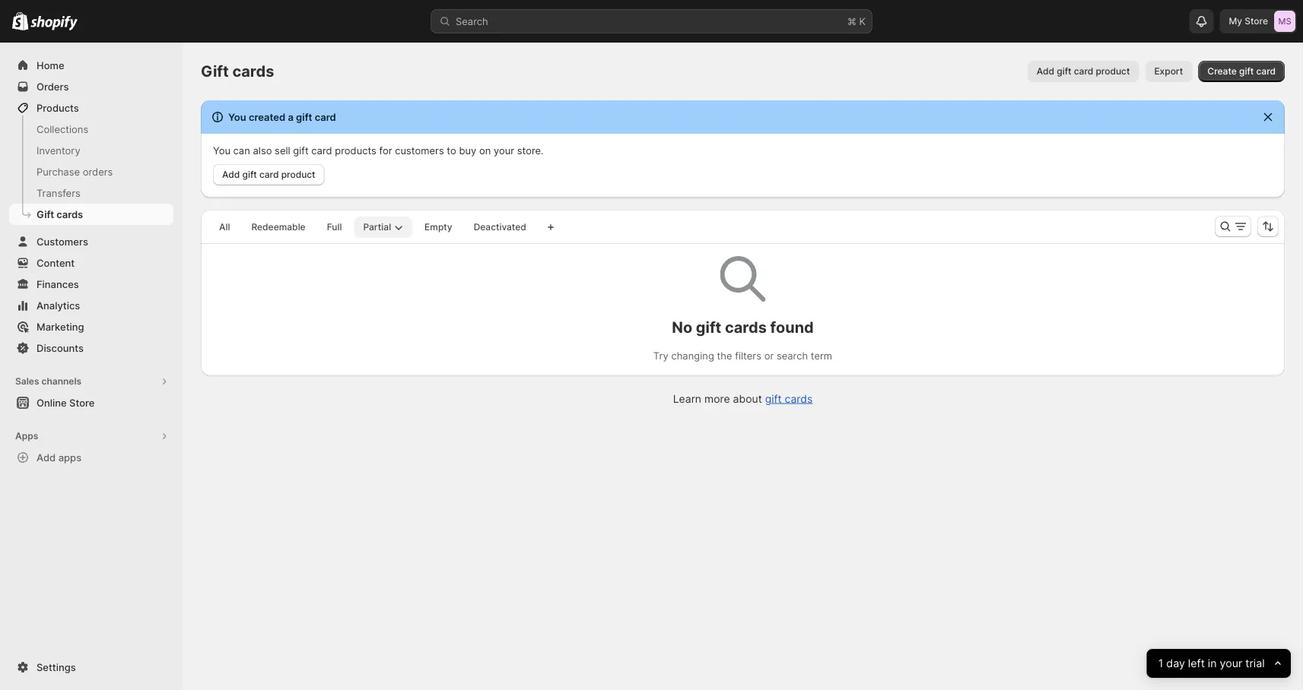 Task type: vqa. For each thing, say whether or not it's contained in the screenshot.
top 4/4
no



Task type: describe. For each thing, give the bounding box(es) containing it.
trial
[[1246, 658, 1265, 671]]

customers
[[395, 145, 444, 156]]

products link
[[9, 97, 173, 119]]

sell
[[275, 145, 290, 156]]

term
[[811, 350, 833, 362]]

discounts link
[[9, 338, 173, 359]]

add apps
[[37, 452, 82, 464]]

customers
[[37, 236, 88, 248]]

online
[[37, 397, 67, 409]]

no
[[672, 318, 693, 337]]

card for create gift card link
[[1257, 66, 1276, 77]]

left
[[1189, 658, 1205, 671]]

cards up filters
[[725, 318, 767, 337]]

try changing the filters or search term
[[654, 350, 833, 362]]

redeemable link
[[242, 217, 315, 238]]

created
[[249, 111, 285, 123]]

full
[[327, 222, 342, 233]]

a
[[288, 111, 294, 123]]

found
[[771, 318, 814, 337]]

add for topmost "add gift card product" link
[[1037, 66, 1055, 77]]

the
[[717, 350, 732, 362]]

inventory
[[37, 145, 80, 156]]

you created a gift card
[[228, 111, 336, 123]]

purchase orders
[[37, 166, 113, 178]]

orders
[[37, 81, 69, 92]]

on
[[479, 145, 491, 156]]

home link
[[9, 55, 173, 76]]

home
[[37, 59, 64, 71]]

add inside button
[[37, 452, 56, 464]]

channels
[[41, 376, 82, 387]]

sales
[[15, 376, 39, 387]]

my
[[1229, 16, 1243, 27]]

customers link
[[9, 231, 173, 253]]

add apps button
[[9, 447, 173, 469]]

export button
[[1145, 61, 1193, 82]]

content
[[37, 257, 75, 269]]

0 horizontal spatial gift
[[37, 208, 54, 220]]

more
[[705, 393, 730, 406]]

empty link
[[416, 217, 462, 238]]

day
[[1167, 658, 1186, 671]]

for
[[379, 145, 392, 156]]

collections link
[[9, 119, 173, 140]]

0 horizontal spatial your
[[494, 145, 514, 156]]

⌘
[[848, 15, 857, 27]]

apps
[[58, 452, 82, 464]]

empty search results image
[[720, 256, 766, 302]]

my store image
[[1275, 11, 1296, 32]]

apps
[[15, 431, 38, 442]]

export
[[1155, 66, 1183, 77]]

settings
[[37, 662, 76, 674]]

content link
[[9, 253, 173, 274]]

transfers link
[[9, 183, 173, 204]]

marketing
[[37, 321, 84, 333]]

tab list containing all
[[207, 216, 539, 238]]

analytics link
[[9, 295, 173, 317]]

store.
[[517, 145, 544, 156]]

no gift cards found
[[672, 318, 814, 337]]

create gift card link
[[1199, 61, 1285, 82]]

store for online store
[[69, 397, 95, 409]]

card for the left "add gift card product" link
[[259, 169, 279, 180]]

0 horizontal spatial gift cards
[[37, 208, 83, 220]]

purchase orders link
[[9, 161, 173, 183]]

redeemable
[[251, 222, 306, 233]]

k
[[859, 15, 866, 27]]

analytics
[[37, 300, 80, 312]]

all
[[219, 222, 230, 233]]

online store link
[[9, 393, 173, 414]]

orders
[[83, 166, 113, 178]]

finances link
[[9, 274, 173, 295]]

0 vertical spatial add gift card product link
[[1028, 61, 1139, 82]]

can
[[233, 145, 250, 156]]



Task type: locate. For each thing, give the bounding box(es) containing it.
1 horizontal spatial add gift card product
[[1037, 66, 1130, 77]]

products
[[335, 145, 377, 156]]

2 horizontal spatial add
[[1037, 66, 1055, 77]]

finances
[[37, 278, 79, 290]]

settings link
[[9, 657, 173, 679]]

my store
[[1229, 16, 1268, 27]]

your
[[494, 145, 514, 156], [1220, 658, 1243, 671]]

0 vertical spatial your
[[494, 145, 514, 156]]

product left export
[[1096, 66, 1130, 77]]

1 vertical spatial add gift card product
[[222, 169, 315, 180]]

0 vertical spatial gift cards
[[201, 62, 274, 81]]

0 horizontal spatial store
[[69, 397, 95, 409]]

cards inside gift cards link
[[57, 208, 83, 220]]

gift
[[1057, 66, 1072, 77], [1240, 66, 1254, 77], [296, 111, 312, 123], [293, 145, 309, 156], [242, 169, 257, 180], [696, 318, 722, 337], [765, 393, 782, 406]]

add gift card product link
[[1028, 61, 1139, 82], [213, 164, 325, 186]]

gift
[[201, 62, 229, 81], [37, 208, 54, 220]]

gift cards up created
[[201, 62, 274, 81]]

1 vertical spatial gift
[[37, 208, 54, 220]]

1 horizontal spatial gift
[[201, 62, 229, 81]]

store down sales channels button
[[69, 397, 95, 409]]

you for you created a gift card
[[228, 111, 246, 123]]

card inside create gift card link
[[1257, 66, 1276, 77]]

marketing link
[[9, 317, 173, 338]]

products
[[37, 102, 79, 114]]

0 horizontal spatial add gift card product
[[222, 169, 315, 180]]

1 horizontal spatial add gift card product link
[[1028, 61, 1139, 82]]

in
[[1208, 658, 1217, 671]]

gift cards link
[[765, 393, 813, 406]]

your right 'on'
[[494, 145, 514, 156]]

transfers
[[37, 187, 80, 199]]

1 vertical spatial store
[[69, 397, 95, 409]]

search
[[777, 350, 808, 362]]

also
[[253, 145, 272, 156]]

buy
[[459, 145, 477, 156]]

deactivated
[[474, 222, 526, 233]]

partial button
[[354, 217, 413, 238]]

sales channels
[[15, 376, 82, 387]]

create gift card
[[1208, 66, 1276, 77]]

1 vertical spatial add gift card product link
[[213, 164, 325, 186]]

card for topmost "add gift card product" link
[[1074, 66, 1094, 77]]

or
[[764, 350, 774, 362]]

shopify image
[[12, 12, 28, 30], [31, 16, 78, 31]]

0 horizontal spatial product
[[281, 169, 315, 180]]

to
[[447, 145, 456, 156]]

full link
[[318, 217, 351, 238]]

create
[[1208, 66, 1237, 77]]

0 horizontal spatial add
[[37, 452, 56, 464]]

1 horizontal spatial product
[[1096, 66, 1130, 77]]

1 vertical spatial your
[[1220, 658, 1243, 671]]

online store
[[37, 397, 95, 409]]

add
[[1037, 66, 1055, 77], [222, 169, 240, 180], [37, 452, 56, 464]]

1 horizontal spatial add
[[222, 169, 240, 180]]

0 vertical spatial gift
[[201, 62, 229, 81]]

product down sell
[[281, 169, 315, 180]]

discounts
[[37, 342, 84, 354]]

you
[[228, 111, 246, 123], [213, 145, 231, 156]]

product for the left "add gift card product" link
[[281, 169, 315, 180]]

store inside button
[[69, 397, 95, 409]]

deactivated link
[[465, 217, 536, 238]]

1 horizontal spatial shopify image
[[31, 16, 78, 31]]

⌘ k
[[848, 15, 866, 27]]

1 vertical spatial add
[[222, 169, 240, 180]]

0 vertical spatial you
[[228, 111, 246, 123]]

cards up created
[[232, 62, 274, 81]]

1 day left in your trial
[[1159, 658, 1265, 671]]

collections
[[37, 123, 88, 135]]

1 vertical spatial product
[[281, 169, 315, 180]]

cards down transfers
[[57, 208, 83, 220]]

changing
[[671, 350, 714, 362]]

you for you can also sell gift card products for customers to buy on your store.
[[213, 145, 231, 156]]

1 vertical spatial you
[[213, 145, 231, 156]]

1
[[1159, 658, 1164, 671]]

0 vertical spatial product
[[1096, 66, 1130, 77]]

card
[[1074, 66, 1094, 77], [1257, 66, 1276, 77], [315, 111, 336, 123], [311, 145, 332, 156], [259, 169, 279, 180]]

0 vertical spatial add
[[1037, 66, 1055, 77]]

you can also sell gift card products for customers to buy on your store.
[[213, 145, 544, 156]]

empty
[[425, 222, 452, 233]]

sales channels button
[[9, 371, 173, 393]]

product for topmost "add gift card product" link
[[1096, 66, 1130, 77]]

1 day left in your trial button
[[1147, 650, 1291, 679]]

store
[[1245, 16, 1268, 27], [69, 397, 95, 409]]

try
[[654, 350, 669, 362]]

orders link
[[9, 76, 173, 97]]

all link
[[210, 217, 239, 238]]

filters
[[735, 350, 762, 362]]

0 horizontal spatial shopify image
[[12, 12, 28, 30]]

1 vertical spatial gift cards
[[37, 208, 83, 220]]

inventory link
[[9, 140, 173, 161]]

product
[[1096, 66, 1130, 77], [281, 169, 315, 180]]

1 horizontal spatial your
[[1220, 658, 1243, 671]]

purchase
[[37, 166, 80, 178]]

your right in
[[1220, 658, 1243, 671]]

store for my store
[[1245, 16, 1268, 27]]

add gift card product
[[1037, 66, 1130, 77], [222, 169, 315, 180]]

learn
[[673, 393, 702, 406]]

1 horizontal spatial gift cards
[[201, 62, 274, 81]]

cards
[[232, 62, 274, 81], [57, 208, 83, 220], [725, 318, 767, 337], [785, 393, 813, 406]]

gift cards down transfers
[[37, 208, 83, 220]]

1 horizontal spatial store
[[1245, 16, 1268, 27]]

tab list
[[207, 216, 539, 238]]

add for the left "add gift card product" link
[[222, 169, 240, 180]]

about
[[733, 393, 762, 406]]

apps button
[[9, 426, 173, 447]]

your inside 'dropdown button'
[[1220, 658, 1243, 671]]

learn more about gift cards
[[673, 393, 813, 406]]

0 horizontal spatial add gift card product link
[[213, 164, 325, 186]]

you left can
[[213, 145, 231, 156]]

gift cards link
[[9, 204, 173, 225]]

search
[[456, 15, 488, 27]]

gift cards
[[201, 62, 274, 81], [37, 208, 83, 220]]

2 vertical spatial add
[[37, 452, 56, 464]]

you left created
[[228, 111, 246, 123]]

store right my
[[1245, 16, 1268, 27]]

partial
[[363, 222, 391, 233]]

0 vertical spatial store
[[1245, 16, 1268, 27]]

cards down search
[[785, 393, 813, 406]]

online store button
[[0, 393, 183, 414]]

0 vertical spatial add gift card product
[[1037, 66, 1130, 77]]



